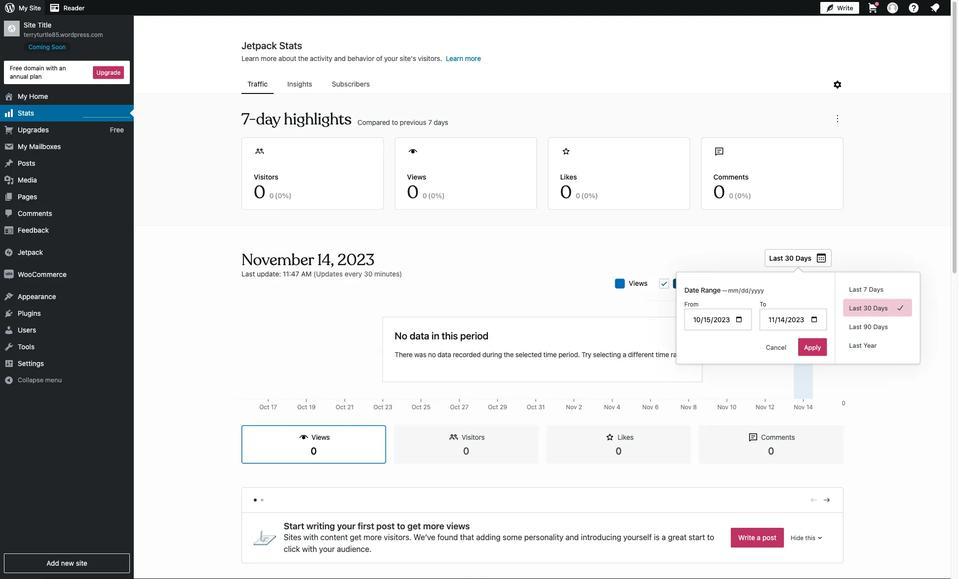 Task type: locate. For each thing, give the bounding box(es) containing it.
1 oct from the left
[[259, 404, 269, 411]]

found
[[438, 533, 458, 542]]

1 nov from the left
[[566, 404, 577, 411]]

visitors inside visitors 0 0 ( 0 %)
[[254, 173, 279, 181]]

views
[[407, 173, 426, 181], [629, 279, 648, 287], [312, 433, 330, 441]]

days inside button
[[869, 285, 884, 293]]

0 vertical spatial more
[[261, 54, 277, 62]]

posts link
[[0, 155, 134, 172]]

1 horizontal spatial visitors
[[462, 433, 485, 441]]

recorded
[[453, 351, 481, 359]]

2 vertical spatial with
[[302, 544, 317, 554]]

there was no data recorded during the selected time period. try selecting a different time range.
[[395, 351, 691, 359]]

0 vertical spatial 30
[[785, 254, 794, 262]]

visitors for visitors
[[687, 279, 711, 287]]

post inside button
[[763, 534, 777, 542]]

upgrades
[[18, 126, 49, 134]]

more down jetpack stats
[[261, 54, 277, 62]]

days for bottom last 30 days button
[[874, 304, 888, 311]]

1 horizontal spatial 30
[[785, 254, 794, 262]]

0 inside likes 0
[[616, 445, 622, 456]]

time
[[544, 351, 557, 359], [656, 351, 669, 359]]

comments for comments 0 0 ( 0 %)
[[714, 173, 749, 181]]

1 time from the left
[[544, 351, 557, 359]]

more inside start writing your first post to get more views sites with content get more visitors. we've found that adding some personality and introducing yourself is a great start to click with your audience.
[[364, 533, 382, 542]]

a right is
[[662, 533, 666, 542]]

7 up 90
[[864, 285, 868, 293]]

oct for oct 19
[[297, 404, 308, 411]]

0 horizontal spatial likes
[[560, 173, 577, 181]]

0 horizontal spatial visitors.
[[384, 533, 412, 542]]

oct left 29
[[488, 404, 498, 411]]

5 nov from the left
[[718, 404, 729, 411]]

get up the "we've"
[[408, 521, 421, 531]]

my mailboxes link
[[0, 138, 134, 155]]

0 vertical spatial with
[[46, 65, 58, 72]]

0 horizontal spatial last 30 days
[[770, 254, 812, 262]]

2 horizontal spatial views
[[629, 279, 648, 287]]

oct 17
[[259, 404, 277, 411]]

time image
[[954, 38, 958, 47]]

1 horizontal spatial likes
[[618, 433, 634, 441]]

likes for likes 0
[[618, 433, 634, 441]]

%) inside comments 0 0 ( 0 %)
[[742, 191, 752, 200]]

oct left 23
[[374, 404, 384, 411]]

nov for nov 10
[[718, 404, 729, 411]]

jetpack link
[[0, 244, 134, 261]]

my for my site
[[19, 4, 28, 12]]

nov for nov 8
[[681, 404, 692, 411]]

no
[[428, 351, 436, 359]]

days
[[796, 254, 812, 262], [869, 285, 884, 293], [874, 304, 888, 311], [874, 323, 888, 330]]

8 oct from the left
[[527, 404, 537, 411]]

a inside start writing your first post to get more views sites with content get more visitors. we've found that adding some personality and introducing yourself is a great start to click with your audience.
[[662, 533, 666, 542]]

1 horizontal spatial comments
[[714, 173, 749, 181]]

1 vertical spatial write
[[739, 534, 755, 542]]

site
[[29, 4, 41, 12], [24, 21, 36, 29]]

comments
[[714, 173, 749, 181], [18, 209, 52, 218], [761, 433, 795, 441]]

nov left the 6
[[643, 404, 654, 411]]

4 %) from the left
[[742, 191, 752, 200]]

0 vertical spatial get
[[408, 521, 421, 531]]

tools
[[18, 343, 35, 351]]

0 vertical spatial post
[[377, 521, 395, 531]]

oct left 17
[[259, 404, 269, 411]]

0 vertical spatial to
[[392, 118, 398, 126]]

last 30 days button
[[765, 249, 832, 267], [844, 299, 913, 317]]

1 vertical spatial visitors
[[687, 279, 711, 287]]

visitors
[[254, 173, 279, 181], [687, 279, 711, 287], [462, 433, 485, 441]]

click
[[284, 544, 300, 554]]

time left range.
[[656, 351, 669, 359]]

0 vertical spatial and
[[334, 54, 346, 62]]

comments inside comments 0 0 ( 0 %)
[[714, 173, 749, 181]]

1 vertical spatial likes
[[618, 433, 634, 441]]

range
[[701, 286, 721, 294]]

tools link
[[0, 339, 134, 355]]

0 horizontal spatial views
[[312, 433, 330, 441]]

( for visitors 0 0 ( 0 %)
[[275, 191, 278, 200]]

%) for likes 0 0 ( 0 %)
[[589, 191, 598, 200]]

write
[[837, 4, 854, 12], [739, 534, 755, 542]]

( for views 0 0 ( 0 %)
[[428, 191, 431, 200]]

7 left days
[[428, 118, 432, 126]]

1 horizontal spatial your
[[337, 521, 356, 531]]

and right "activity"
[[334, 54, 346, 62]]

img image left jetpack
[[4, 248, 14, 257]]

nov left 4
[[604, 404, 615, 411]]

0 vertical spatial last 30 days button
[[765, 249, 832, 267]]

pages link
[[0, 188, 134, 205]]

coming soon
[[29, 43, 66, 50]]

img image inside woocommerce link
[[4, 270, 14, 280]]

1 vertical spatial 7
[[864, 285, 868, 293]]

2 vertical spatial comments
[[761, 433, 795, 441]]

menu containing traffic
[[242, 75, 832, 94]]

november
[[242, 250, 314, 270]]

update:
[[257, 270, 281, 278]]

( for comments 0 0 ( 0 %)
[[735, 191, 738, 200]]

3 nov from the left
[[643, 404, 654, 411]]

100,000 right 14
[[823, 404, 846, 411]]

previous
[[400, 118, 427, 126]]

nov left 10
[[718, 404, 729, 411]]

0 horizontal spatial 30
[[364, 270, 373, 278]]

free
[[10, 65, 22, 72], [110, 126, 124, 134]]

None date field
[[728, 285, 780, 295]]

oct left 31
[[527, 404, 537, 411]]

1 horizontal spatial post
[[763, 534, 777, 542]]

2 vertical spatial views
[[312, 433, 330, 441]]

1 horizontal spatial 7
[[864, 285, 868, 293]]

site inside site title terryturtle85.wordpress.com
[[24, 21, 36, 29]]

1 vertical spatial 2
[[579, 404, 582, 411]]

1 vertical spatial site
[[24, 21, 36, 29]]

0 vertical spatial visitors.
[[418, 54, 442, 62]]

the right about
[[298, 54, 308, 62]]

0 vertical spatial img image
[[4, 248, 14, 257]]

1 vertical spatial visitors.
[[384, 533, 412, 542]]

views inside views 0 0 ( 0 %)
[[407, 173, 426, 181]]

selecting
[[593, 351, 621, 359]]

%) inside likes 0 0 ( 0 %)
[[589, 191, 598, 200]]

mailboxes
[[29, 142, 61, 151]]

oct 25
[[412, 404, 431, 411]]

your up content on the left bottom of page
[[337, 521, 356, 531]]

upgrade
[[96, 69, 121, 76]]

site up title
[[29, 4, 41, 12]]

0 horizontal spatial write
[[739, 534, 755, 542]]

11:47
[[283, 270, 299, 278]]

0 horizontal spatial time
[[544, 351, 557, 359]]

2 time from the left
[[656, 351, 669, 359]]

7-day highlights
[[242, 109, 352, 129]]

no
[[395, 330, 408, 341]]

0 inside the 100,000 2 0
[[842, 400, 846, 407]]

period
[[460, 330, 489, 341]]

1 horizontal spatial the
[[504, 351, 514, 359]]

2 %) from the left
[[436, 191, 445, 200]]

0 inside visitors 0
[[463, 445, 470, 456]]

2 inside the 100,000 2 0
[[842, 301, 846, 308]]

0 vertical spatial last 30 days
[[770, 254, 812, 262]]

nov for nov 6
[[643, 404, 654, 411]]

0 vertical spatial 7
[[428, 118, 432, 126]]

2 img image from the top
[[4, 270, 14, 280]]

1 horizontal spatial visitors.
[[418, 54, 442, 62]]

time left period.
[[544, 351, 557, 359]]

0 vertical spatial 2
[[842, 301, 846, 308]]

visitors. left the "we've"
[[384, 533, 412, 542]]

1 vertical spatial your
[[337, 521, 356, 531]]

0 horizontal spatial a
[[623, 351, 627, 359]]

%) inside views 0 0 ( 0 %)
[[436, 191, 445, 200]]

my site link
[[0, 0, 45, 16]]

none checkbox inside "jetpack stats" main content
[[660, 279, 670, 289]]

1 vertical spatial views
[[629, 279, 648, 287]]

2 left nov 4
[[579, 404, 582, 411]]

my left reader link
[[19, 4, 28, 12]]

%) for comments 0 0 ( 0 %)
[[742, 191, 752, 200]]

6
[[655, 404, 659, 411]]

0 horizontal spatial 7
[[428, 118, 432, 126]]

plugins
[[18, 309, 41, 317]]

4 nov from the left
[[681, 404, 692, 411]]

0 horizontal spatial visitors
[[254, 173, 279, 181]]

7 nov from the left
[[794, 404, 805, 411]]

4 oct from the left
[[374, 404, 384, 411]]

0 vertical spatial free
[[10, 65, 22, 72]]

3 %) from the left
[[589, 191, 598, 200]]

0 horizontal spatial comments
[[18, 209, 52, 218]]

1 vertical spatial free
[[110, 126, 124, 134]]

the right during
[[504, 351, 514, 359]]

2 down the last 7 days button
[[842, 301, 846, 308]]

1 vertical spatial get
[[350, 533, 362, 542]]

100,000 up to "date field"
[[823, 301, 846, 308]]

img image inside jetpack link
[[4, 248, 14, 257]]

oct 19
[[297, 404, 316, 411]]

next image
[[823, 496, 832, 504]]

post right first
[[377, 521, 395, 531]]

1 vertical spatial data
[[438, 351, 451, 359]]

and right the personality
[[566, 533, 579, 542]]

last inside the november 14, 2023 last update: 11:47 am (updates every 30 minutes)
[[242, 270, 255, 278]]

2 vertical spatial 30
[[864, 304, 872, 311]]

0 horizontal spatial data
[[410, 330, 429, 341]]

0 vertical spatial data
[[410, 330, 429, 341]]

nov 4
[[604, 404, 621, 411]]

date range —
[[685, 286, 728, 294]]

appearance link
[[0, 288, 134, 305]]

1 horizontal spatial write
[[837, 4, 854, 12]]

2 oct from the left
[[297, 404, 308, 411]]

nov left 12
[[756, 404, 767, 411]]

visitors. inside the jetpack stats learn more about the activity and behavior of your site's visitors. learn more
[[418, 54, 442, 62]]

likes inside likes 0
[[618, 433, 634, 441]]

(updates
[[314, 270, 343, 278]]

2 horizontal spatial your
[[384, 54, 398, 62]]

try
[[582, 351, 592, 359]]

7 inside button
[[864, 285, 868, 293]]

3 oct from the left
[[336, 404, 346, 411]]

start
[[284, 521, 304, 531]]

data left 'in'
[[410, 330, 429, 341]]

( inside comments 0 0 ( 0 %)
[[735, 191, 738, 200]]

1 vertical spatial the
[[504, 351, 514, 359]]

6 oct from the left
[[450, 404, 460, 411]]

img image left woocommerce
[[4, 270, 14, 280]]

free down highest hourly views 0 image
[[110, 126, 124, 134]]

1 vertical spatial img image
[[4, 270, 14, 280]]

8
[[693, 404, 697, 411]]

views for views 0
[[312, 433, 330, 441]]

1 vertical spatial this
[[806, 534, 816, 541]]

date range tooltip
[[676, 267, 921, 364]]

1 horizontal spatial more
[[364, 533, 382, 542]]

write a post button
[[731, 528, 784, 548]]

2 ( from the left
[[428, 191, 431, 200]]

to left previous
[[392, 118, 398, 126]]

0 vertical spatial visitors
[[254, 173, 279, 181]]

visitors. inside start writing your first post to get more views sites with content get more visitors. we've found that adding some personality and introducing yourself is a great start to click with your audience.
[[384, 533, 412, 542]]

0 horizontal spatial post
[[377, 521, 395, 531]]

1 horizontal spatial this
[[806, 534, 816, 541]]

( inside visitors 0 0 ( 0 %)
[[275, 191, 278, 200]]

6 nov from the left
[[756, 404, 767, 411]]

%) inside visitors 0 0 ( 0 %)
[[282, 191, 292, 200]]

settings
[[18, 359, 44, 368]]

apply
[[804, 343, 821, 351]]

img image
[[4, 248, 14, 257], [4, 270, 14, 280]]

some
[[503, 533, 522, 542]]

0 vertical spatial comments
[[714, 173, 749, 181]]

oct for oct 29
[[488, 404, 498, 411]]

my for my home
[[18, 92, 27, 100]]

0 horizontal spatial free
[[10, 65, 22, 72]]

1 horizontal spatial last 30 days button
[[844, 299, 913, 317]]

1 horizontal spatial views
[[407, 173, 426, 181]]

1 vertical spatial and
[[566, 533, 579, 542]]

5 oct from the left
[[412, 404, 422, 411]]

oct for oct 25
[[412, 404, 422, 411]]

4 ( from the left
[[735, 191, 738, 200]]

cancel button
[[760, 338, 793, 356]]

1 vertical spatial 100,000
[[823, 404, 846, 411]]

free up annual plan
[[10, 65, 22, 72]]

my left home
[[18, 92, 27, 100]]

None checkbox
[[660, 279, 670, 289]]

nov right 31
[[566, 404, 577, 411]]

menu
[[45, 376, 62, 384]]

your down content on the left bottom of page
[[319, 544, 335, 554]]

3 ( from the left
[[582, 191, 584, 200]]

a left different
[[623, 351, 627, 359]]

with left an
[[46, 65, 58, 72]]

2 vertical spatial my
[[18, 142, 27, 151]]

in
[[432, 330, 440, 341]]

to right first
[[397, 521, 405, 531]]

nov for nov 12
[[756, 404, 767, 411]]

1 ( from the left
[[275, 191, 278, 200]]

a left hide
[[757, 534, 761, 542]]

0 horizontal spatial last 30 days button
[[765, 249, 832, 267]]

oct
[[259, 404, 269, 411], [297, 404, 308, 411], [336, 404, 346, 411], [374, 404, 384, 411], [412, 404, 422, 411], [450, 404, 460, 411], [488, 404, 498, 411], [527, 404, 537, 411]]

free inside free domain with an annual plan
[[10, 65, 22, 72]]

site left title
[[24, 21, 36, 29]]

your right 'of'
[[384, 54, 398, 62]]

21
[[348, 404, 354, 411]]

0 vertical spatial views
[[407, 173, 426, 181]]

settings link
[[0, 355, 134, 372]]

2 for nov 2
[[579, 404, 582, 411]]

2 horizontal spatial 30
[[864, 304, 872, 311]]

1 horizontal spatial last 30 days
[[850, 304, 888, 311]]

and inside start writing your first post to get more views sites with content get more visitors. we've found that adding some personality and introducing yourself is a great start to click with your audience.
[[566, 533, 579, 542]]

this inside button
[[806, 534, 816, 541]]

1 vertical spatial my
[[18, 92, 27, 100]]

my up posts
[[18, 142, 27, 151]]

compared
[[358, 118, 390, 126]]

previous image
[[810, 496, 819, 504]]

oct 21
[[336, 404, 354, 411]]

visitors 0
[[462, 433, 485, 456]]

annual plan
[[10, 73, 42, 80]]

1 100,000 from the top
[[823, 301, 846, 308]]

( inside views 0 0 ( 0 %)
[[428, 191, 431, 200]]

1 img image from the top
[[4, 248, 14, 257]]

oct left 21
[[336, 404, 346, 411]]

2 horizontal spatial visitors
[[687, 279, 711, 287]]

menu
[[242, 75, 832, 94]]

manage your notifications image
[[929, 2, 941, 14]]

0 vertical spatial the
[[298, 54, 308, 62]]

this
[[442, 330, 458, 341], [806, 534, 816, 541]]

1 vertical spatial with
[[304, 533, 318, 542]]

data right no
[[438, 351, 451, 359]]

1 vertical spatial post
[[763, 534, 777, 542]]

2 100,000 from the top
[[823, 404, 846, 411]]

views 0
[[311, 433, 330, 456]]

1 horizontal spatial time
[[656, 351, 669, 359]]

last year button
[[844, 336, 913, 354]]

write for write
[[837, 4, 854, 12]]

0 vertical spatial likes
[[560, 173, 577, 181]]

nov for nov 4
[[604, 404, 615, 411]]

2 horizontal spatial a
[[757, 534, 761, 542]]

and
[[334, 54, 346, 62], [566, 533, 579, 542]]

with right the click
[[302, 544, 317, 554]]

collapse menu
[[18, 376, 62, 384]]

2 nov from the left
[[604, 404, 615, 411]]

get up the audience.
[[350, 533, 362, 542]]

this right hide
[[806, 534, 816, 541]]

post left hide
[[763, 534, 777, 542]]

comments 0 0 ( 0 %)
[[714, 173, 752, 204]]

oct 31
[[527, 404, 545, 411]]

nov left 8
[[681, 404, 692, 411]]

jetpack stats
[[242, 39, 302, 51]]

1 horizontal spatial free
[[110, 126, 124, 134]]

with down writing
[[304, 533, 318, 542]]

1 vertical spatial last 30 days
[[850, 304, 888, 311]]

oct left 27 at the bottom
[[450, 404, 460, 411]]

1 horizontal spatial and
[[566, 533, 579, 542]]

1 %) from the left
[[282, 191, 292, 200]]

From date field
[[685, 309, 752, 330]]

feedback link
[[0, 222, 134, 239]]

to right the start in the bottom of the page
[[707, 533, 715, 542]]

a
[[623, 351, 627, 359], [662, 533, 666, 542], [757, 534, 761, 542]]

2 horizontal spatial comments
[[761, 433, 795, 441]]

visitors. right the "site's"
[[418, 54, 442, 62]]

views inside the views 0
[[312, 433, 330, 441]]

( for likes 0 0 ( 0 %)
[[582, 191, 584, 200]]

compared to previous 7 days
[[358, 118, 448, 126]]

0 horizontal spatial your
[[319, 544, 335, 554]]

0 inside the views 0
[[311, 445, 317, 456]]

7
[[428, 118, 432, 126], [864, 285, 868, 293]]

0 horizontal spatial 2
[[579, 404, 582, 411]]

2
[[842, 301, 846, 308], [579, 404, 582, 411]]

more down first
[[364, 533, 382, 542]]

( inside likes 0 0 ( 0 %)
[[582, 191, 584, 200]]

write inside button
[[739, 534, 755, 542]]

oct left 19
[[297, 404, 308, 411]]

this right 'in'
[[442, 330, 458, 341]]

behavior
[[348, 54, 375, 62]]

domain
[[24, 65, 44, 72]]

0 vertical spatial write
[[837, 4, 854, 12]]

img image for woocommerce
[[4, 270, 14, 280]]

2 vertical spatial visitors
[[462, 433, 485, 441]]

likes inside likes 0 0 ( 0 %)
[[560, 173, 577, 181]]

1 horizontal spatial a
[[662, 533, 666, 542]]

1 vertical spatial more
[[364, 533, 382, 542]]

0 vertical spatial my
[[19, 4, 28, 12]]

100,000 for 100,000 2 0
[[823, 301, 846, 308]]

0 vertical spatial 100,000
[[823, 301, 846, 308]]

period.
[[559, 351, 580, 359]]

write for write a post
[[739, 534, 755, 542]]

oct left 25
[[412, 404, 422, 411]]

nov left 14
[[794, 404, 805, 411]]

my for my mailboxes
[[18, 142, 27, 151]]

7 oct from the left
[[488, 404, 498, 411]]

oct for oct 21
[[336, 404, 346, 411]]



Task type: vqa. For each thing, say whether or not it's contained in the screenshot.
The Visitors
yes



Task type: describe. For each thing, give the bounding box(es) containing it.
yourself
[[624, 533, 652, 542]]

100,000 for 100,000
[[823, 404, 846, 411]]

writing
[[307, 521, 335, 531]]

hide
[[791, 534, 804, 541]]

29
[[500, 404, 507, 411]]

views for views
[[629, 279, 648, 287]]

7-
[[242, 109, 256, 129]]

nov for nov 2
[[566, 404, 577, 411]]

last 30 days inside "jetpack stats" main content
[[770, 254, 812, 262]]

learn more link
[[446, 54, 481, 62]]

help image
[[908, 2, 920, 14]]

highest hourly views 0 image
[[83, 111, 130, 118]]

1 vertical spatial last 30 days button
[[844, 299, 913, 317]]

my shopping cart image
[[867, 2, 879, 14]]

coming
[[29, 43, 50, 50]]

first
[[358, 521, 374, 531]]

likes for likes 0 0 ( 0 %)
[[560, 173, 577, 181]]

0 inside comments 0
[[768, 445, 775, 456]]

with inside free domain with an annual plan
[[46, 65, 58, 72]]

was
[[414, 351, 427, 359]]

my home
[[18, 92, 48, 100]]

nov 14
[[794, 404, 813, 411]]

a inside button
[[757, 534, 761, 542]]

different
[[628, 351, 654, 359]]

personality
[[524, 533, 564, 542]]

my site
[[19, 4, 41, 12]]

add new site
[[46, 559, 87, 567]]

start writing your first post to get more views sites with content get more visitors. we've found that adding some personality and introducing yourself is a great start to click with your audience.
[[284, 521, 715, 554]]

soon
[[52, 43, 66, 50]]

my home link
[[0, 88, 134, 105]]

oct for oct 31
[[527, 404, 537, 411]]

date
[[685, 286, 699, 294]]

oct 23
[[374, 404, 393, 411]]

7 inside "jetpack stats" main content
[[428, 118, 432, 126]]

nov 6
[[643, 404, 659, 411]]

To date field
[[760, 309, 827, 330]]

views 0 0 ( 0 %)
[[407, 173, 445, 204]]

oct 27
[[450, 404, 469, 411]]

menu inside "jetpack stats" main content
[[242, 75, 832, 94]]

visitors for visitors 0
[[462, 433, 485, 441]]

minutes)
[[375, 270, 402, 278]]

0 horizontal spatial get
[[350, 533, 362, 542]]

pages
[[18, 193, 37, 201]]

the inside the jetpack stats learn more about the activity and behavior of your site's visitors. learn more
[[298, 54, 308, 62]]

nov 2
[[566, 404, 582, 411]]

traffic
[[247, 80, 268, 88]]

days for the last 7 days button
[[869, 285, 884, 293]]

more inside the jetpack stats learn more about the activity and behavior of your site's visitors. learn more
[[261, 54, 277, 62]]

0 vertical spatial site
[[29, 4, 41, 12]]

woocommerce link
[[0, 266, 134, 283]]

hide this
[[791, 534, 816, 541]]

pager controls element
[[242, 488, 843, 513]]

10
[[730, 404, 737, 411]]

insights
[[287, 80, 312, 88]]

jetpack stats main content
[[134, 39, 958, 579]]

an
[[59, 65, 66, 72]]

last 30 days inside date range tooltip
[[850, 304, 888, 311]]

visitors for visitors 0 0 ( 0 %)
[[254, 173, 279, 181]]

likes 0
[[616, 433, 634, 456]]

14,
[[317, 250, 334, 270]]

terryturtle85.wordpress.com
[[24, 31, 103, 38]]

that
[[460, 533, 474, 542]]

write link
[[821, 0, 860, 16]]

oct for oct 27
[[450, 404, 460, 411]]

nov 8
[[681, 404, 697, 411]]

comments 0
[[761, 433, 795, 456]]

your inside the jetpack stats learn more about the activity and behavior of your site's visitors. learn more
[[384, 54, 398, 62]]

cancel
[[766, 343, 787, 351]]

free for free domain with an annual plan
[[10, 65, 22, 72]]

my profile image
[[888, 2, 898, 13]]

visitors 0 0 ( 0 %)
[[254, 173, 292, 204]]

sites
[[284, 533, 302, 542]]

appearance
[[18, 293, 56, 301]]

and inside the jetpack stats learn more about the activity and behavior of your site's visitors. learn more
[[334, 54, 346, 62]]

woocommerce
[[18, 270, 67, 279]]

1 horizontal spatial data
[[438, 351, 451, 359]]

insights link
[[282, 75, 318, 93]]

2023
[[338, 250, 375, 270]]

likes 0 0 ( 0 %)
[[560, 173, 598, 204]]

users
[[18, 326, 36, 334]]

about
[[279, 54, 296, 62]]

30 inside the november 14, 2023 last update: 11:47 am (updates every 30 minutes)
[[364, 270, 373, 278]]

every
[[345, 270, 362, 278]]

4
[[617, 404, 621, 411]]

of
[[376, 54, 383, 62]]

days for the last 90 days button
[[874, 323, 888, 330]]

oct for oct 23
[[374, 404, 384, 411]]

apply button
[[799, 338, 827, 356]]

we've
[[414, 533, 436, 542]]

feedback
[[18, 226, 49, 234]]

last inside button
[[850, 285, 862, 293]]

adding
[[476, 533, 501, 542]]

subscribers link
[[326, 75, 376, 93]]

2 for 100,000 2 0
[[842, 301, 846, 308]]

free for free
[[110, 126, 124, 134]]

year
[[864, 341, 877, 349]]

media link
[[0, 172, 134, 188]]

nov for nov 14
[[794, 404, 805, 411]]

oct for oct 17
[[259, 404, 269, 411]]

site's
[[400, 54, 416, 62]]

none date field inside date range tooltip
[[728, 285, 780, 295]]

new
[[61, 559, 74, 567]]

comments for comments 0
[[761, 433, 795, 441]]

%) for views 0 0 ( 0 %)
[[436, 191, 445, 200]]

traffic link
[[242, 75, 274, 93]]

23
[[385, 404, 393, 411]]

14
[[807, 404, 813, 411]]

27
[[462, 404, 469, 411]]

site
[[76, 559, 87, 567]]

last 90 days button
[[844, 318, 913, 335]]

2 vertical spatial to
[[707, 533, 715, 542]]

jetpack
[[18, 248, 43, 256]]

nov 10
[[718, 404, 737, 411]]

free domain with an annual plan
[[10, 65, 66, 80]]

site title terryturtle85.wordpress.com
[[24, 21, 103, 38]]

1 horizontal spatial get
[[408, 521, 421, 531]]

1 vertical spatial to
[[397, 521, 405, 531]]

reader link
[[45, 0, 89, 16]]

31
[[539, 404, 545, 411]]

comments for comments
[[18, 209, 52, 218]]

days inside "jetpack stats" main content
[[796, 254, 812, 262]]

%) for visitors 0 0 ( 0 %)
[[282, 191, 292, 200]]

30 inside date range tooltip
[[864, 304, 872, 311]]

views for views 0 0 ( 0 %)
[[407, 173, 426, 181]]

is
[[654, 533, 660, 542]]

to
[[760, 301, 767, 308]]

—
[[722, 287, 728, 294]]

hide this button
[[784, 528, 832, 547]]

2 vertical spatial your
[[319, 544, 335, 554]]

0 vertical spatial this
[[442, 330, 458, 341]]

days
[[434, 118, 448, 126]]

img image for jetpack
[[4, 248, 14, 257]]

stats
[[18, 109, 34, 117]]

post inside start writing your first post to get more views sites with content get more visitors. we've found that adding some personality and introducing yourself is a great start to click with your audience.
[[377, 521, 395, 531]]



